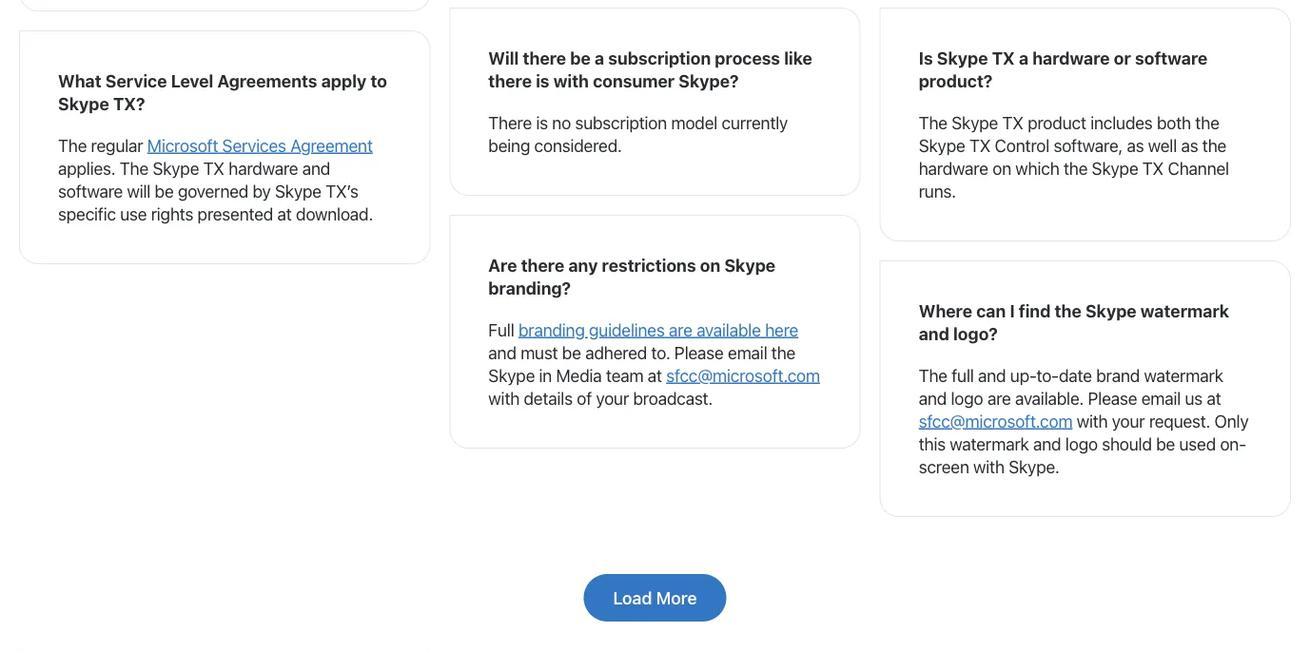 Task type: locate. For each thing, give the bounding box(es) containing it.
will there be a subscription process like there is with consumer skype? element
[[449, 8, 861, 196]]

the for the full and up-to-date brand watermark and logo are available. please email us at sfcc@microsoft.com
[[919, 366, 947, 386]]

hardware up 'by'
[[229, 158, 298, 179]]

0 horizontal spatial as
[[1127, 136, 1144, 156]]

governed
[[178, 181, 248, 202]]

be inside with your request. only this watermark and logo should be used on- screen with skype.
[[1156, 434, 1175, 455]]

tx up the 'governed' at the left top of page
[[203, 158, 224, 179]]

0 horizontal spatial software
[[58, 181, 123, 202]]

hardware left or
[[1032, 48, 1110, 69]]

skype.
[[1009, 457, 1060, 478]]

0 vertical spatial is
[[536, 71, 549, 91]]

with inside sfcc@microsoft.com with details of your broadcast.
[[488, 389, 520, 409]]

should
[[1102, 434, 1152, 455]]

on
[[992, 158, 1011, 179], [700, 255, 720, 276]]

0 horizontal spatial a
[[595, 48, 604, 69]]

any
[[568, 255, 598, 276]]

tx up product?
[[992, 48, 1015, 69]]

hardware up runs.
[[919, 158, 988, 179]]

0 horizontal spatial sfcc@microsoft.com link
[[666, 366, 820, 386]]

with up no
[[553, 71, 589, 91]]

1 vertical spatial email
[[1141, 389, 1181, 409]]

skype inside the are there any restrictions on skype branding?
[[724, 255, 776, 276]]

with
[[553, 71, 589, 91], [488, 389, 520, 409], [1077, 411, 1108, 432], [973, 457, 1005, 478]]

the down product?
[[919, 113, 947, 133]]

be inside the regular microsoft services agreement applies. the skype tx hardware and software will be governed by skype tx's specific use rights presented at download.
[[155, 181, 174, 202]]

will
[[127, 181, 151, 202]]

with left details
[[488, 389, 520, 409]]

with your request. only this watermark and logo should be used on- screen with skype.
[[919, 411, 1249, 478]]

0 vertical spatial software
[[1135, 48, 1208, 69]]

skype up available
[[724, 255, 776, 276]]

skype up brand
[[1085, 301, 1137, 322]]

at right the presented
[[277, 204, 292, 224]]

watermark inside the full and up-to-date brand watermark and logo are available. please email us at sfcc@microsoft.com
[[1144, 366, 1223, 386]]

and inside with your request. only this watermark and logo should be used on- screen with skype.
[[1033, 434, 1061, 455]]

1 vertical spatial are
[[987, 389, 1011, 409]]

subscription down the consumer in the top of the page
[[575, 113, 667, 133]]

0 vertical spatial on
[[992, 158, 1011, 179]]

and right full
[[978, 366, 1006, 386]]

skype
[[937, 48, 988, 69], [58, 94, 109, 114], [952, 113, 998, 133], [919, 136, 965, 156], [1092, 158, 1138, 179], [153, 158, 199, 179], [275, 181, 321, 202], [724, 255, 776, 276], [1085, 301, 1137, 322], [488, 366, 535, 386]]

be up "media"
[[562, 343, 581, 363]]

email down available
[[728, 343, 767, 363]]

tx's
[[326, 181, 358, 202]]

both
[[1157, 113, 1191, 133]]

email up request.
[[1141, 389, 1181, 409]]

product
[[1028, 113, 1086, 133]]

is left no
[[536, 113, 548, 133]]

1 horizontal spatial a
[[1019, 48, 1028, 69]]

are up "to."
[[669, 320, 692, 341]]

and up the this
[[919, 389, 947, 409]]

software inside the regular microsoft services agreement applies. the skype tx hardware and software will be governed by skype tx's specific use rights presented at download.
[[58, 181, 123, 202]]

please down available
[[674, 343, 724, 363]]

logo left should
[[1065, 434, 1098, 455]]

2 horizontal spatial at
[[1207, 389, 1221, 409]]

2 vertical spatial watermark
[[950, 434, 1029, 455]]

0 vertical spatial email
[[728, 343, 767, 363]]

and down full
[[488, 343, 516, 363]]

email inside 'full branding guidelines are available here and must be adhered to. please email the skype in media team at'
[[728, 343, 767, 363]]

is up considered.
[[536, 71, 549, 91]]

a up the consumer in the top of the page
[[595, 48, 604, 69]]

on down control
[[992, 158, 1011, 179]]

and inside where can i find the skype watermark and logo?
[[919, 324, 949, 344]]

at right us
[[1207, 389, 1221, 409]]

the up "applies."
[[58, 136, 87, 156]]

0 vertical spatial please
[[674, 343, 724, 363]]

0 horizontal spatial hardware
[[229, 158, 298, 179]]

1 vertical spatial watermark
[[1144, 366, 1223, 386]]

as down includes
[[1127, 136, 1144, 156]]

hardware inside the regular microsoft services agreement applies. the skype tx hardware and software will be governed by skype tx's specific use rights presented at download.
[[229, 158, 298, 179]]

are down up-
[[987, 389, 1011, 409]]

1 is from the top
[[536, 71, 549, 91]]

is
[[919, 48, 933, 69]]

1 vertical spatial your
[[1112, 411, 1145, 432]]

skype down product?
[[952, 113, 998, 133]]

must
[[521, 343, 558, 363]]

please down brand
[[1088, 389, 1137, 409]]

1 horizontal spatial sfcc@microsoft.com link
[[919, 411, 1073, 432]]

sfcc@microsoft.com link inside 'where can i find the skype watermark and logo?' element
[[919, 411, 1073, 432]]

subscription up the consumer in the top of the page
[[608, 48, 711, 69]]

skype up product?
[[937, 48, 988, 69]]

sfcc@microsoft.com down available
[[666, 366, 820, 386]]

which
[[1015, 158, 1059, 179]]

skype inside 'full branding guidelines are available here and must be adhered to. please email the skype in media team at'
[[488, 366, 535, 386]]

there inside the are there any restrictions on skype branding?
[[521, 255, 564, 276]]

a
[[595, 48, 604, 69], [1019, 48, 1028, 69]]

software right or
[[1135, 48, 1208, 69]]

software up specific
[[58, 181, 123, 202]]

2 horizontal spatial hardware
[[1032, 48, 1110, 69]]

applies.
[[58, 158, 116, 179]]

email
[[728, 343, 767, 363], [1141, 389, 1181, 409]]

are
[[488, 255, 517, 276]]

presented
[[197, 204, 273, 224]]

skype right 'by'
[[275, 181, 321, 202]]

1 horizontal spatial your
[[1112, 411, 1145, 432]]

sfcc@microsoft.com link down available
[[666, 366, 820, 386]]

1 vertical spatial sfcc@microsoft.com link
[[919, 411, 1073, 432]]

currently
[[722, 113, 788, 133]]

as up channel
[[1181, 136, 1198, 156]]

1 vertical spatial subscription
[[575, 113, 667, 133]]

0 vertical spatial logo
[[951, 389, 983, 409]]

logo inside the full and up-to-date brand watermark and logo are available. please email us at sfcc@microsoft.com
[[951, 389, 983, 409]]

media
[[556, 366, 602, 386]]

0 horizontal spatial email
[[728, 343, 767, 363]]

1 horizontal spatial on
[[992, 158, 1011, 179]]

skype left in
[[488, 366, 535, 386]]

tx
[[992, 48, 1015, 69], [1002, 113, 1023, 133], [969, 136, 991, 156], [1142, 158, 1164, 179], [203, 158, 224, 179]]

are
[[669, 320, 692, 341], [987, 389, 1011, 409]]

the inside the full and up-to-date brand watermark and logo are available. please email us at sfcc@microsoft.com
[[919, 366, 947, 386]]

control
[[995, 136, 1049, 156]]

0 vertical spatial subscription
[[608, 48, 711, 69]]

well
[[1148, 136, 1177, 156]]

there
[[523, 48, 566, 69], [488, 71, 532, 91], [521, 255, 564, 276]]

tx down "well"
[[1142, 158, 1164, 179]]

skype inside is skype tx a hardware or software product?
[[937, 48, 988, 69]]

details
[[524, 389, 573, 409]]

a up product
[[1019, 48, 1028, 69]]

regular
[[91, 136, 143, 156]]

consumer
[[593, 71, 675, 91]]

at down "to."
[[648, 366, 662, 386]]

please inside the full and up-to-date brand watermark and logo are available. please email us at sfcc@microsoft.com
[[1088, 389, 1137, 409]]

find
[[1019, 301, 1051, 322]]

services
[[222, 136, 286, 156]]

will there be a subscription process like there is with consumer skype?
[[488, 48, 812, 91]]

and down agreement at top
[[302, 158, 330, 179]]

2 vertical spatial there
[[521, 255, 564, 276]]

load
[[613, 588, 652, 609]]

like
[[784, 48, 812, 69]]

sfcc@microsoft.com inside the full and up-to-date brand watermark and logo are available. please email us at sfcc@microsoft.com
[[919, 411, 1073, 432]]

be
[[570, 48, 591, 69], [155, 181, 174, 202], [562, 343, 581, 363], [1156, 434, 1175, 455]]

hardware
[[1032, 48, 1110, 69], [919, 158, 988, 179], [229, 158, 298, 179]]

1 a from the left
[[595, 48, 604, 69]]

0 horizontal spatial on
[[700, 255, 720, 276]]

1 horizontal spatial software
[[1135, 48, 1208, 69]]

more
[[656, 588, 697, 609]]

2 is from the top
[[536, 113, 548, 133]]

the inside the skype tx product includes both the skype tx control software, as well as the hardware on which the skype tx channel runs.
[[919, 113, 947, 133]]

a inside is skype tx a hardware or software product?
[[1019, 48, 1028, 69]]

subscription
[[608, 48, 711, 69], [575, 113, 667, 133]]

0 vertical spatial are
[[669, 320, 692, 341]]

microsoft services agreement link
[[147, 136, 373, 156]]

1 horizontal spatial at
[[648, 366, 662, 386]]

0 vertical spatial there
[[523, 48, 566, 69]]

your
[[596, 389, 629, 409], [1112, 411, 1145, 432]]

at inside the full and up-to-date brand watermark and logo are available. please email us at sfcc@microsoft.com
[[1207, 389, 1221, 409]]

1 horizontal spatial are
[[987, 389, 1011, 409]]

skype down software,
[[1092, 158, 1138, 179]]

software
[[1135, 48, 1208, 69], [58, 181, 123, 202]]

the for the skype tx product includes both the skype tx control software, as well as the hardware on which the skype tx channel runs.
[[919, 113, 947, 133]]

0 vertical spatial at
[[277, 204, 292, 224]]

1 horizontal spatial hardware
[[919, 158, 988, 179]]

and down the where
[[919, 324, 949, 344]]

1 vertical spatial on
[[700, 255, 720, 276]]

with right screen on the right of page
[[973, 457, 1005, 478]]

the right find
[[1055, 301, 1081, 322]]

1 vertical spatial sfcc@microsoft.com
[[919, 411, 1073, 432]]

0 horizontal spatial are
[[669, 320, 692, 341]]

0 vertical spatial sfcc@microsoft.com
[[666, 366, 820, 386]]

0 horizontal spatial at
[[277, 204, 292, 224]]

1 vertical spatial there
[[488, 71, 532, 91]]

2 a from the left
[[1019, 48, 1028, 69]]

sfcc@microsoft.com down up-
[[919, 411, 1073, 432]]

being
[[488, 136, 530, 156]]

be down request.
[[1156, 434, 1175, 455]]

a inside will there be a subscription process like there is with consumer skype?
[[595, 48, 604, 69]]

sfcc@microsoft.com inside sfcc@microsoft.com with details of your broadcast.
[[666, 366, 820, 386]]

your up should
[[1112, 411, 1145, 432]]

2 vertical spatial at
[[1207, 389, 1221, 409]]

the down software,
[[1064, 158, 1088, 179]]

skype down what on the top left of page
[[58, 94, 109, 114]]

channel
[[1168, 158, 1229, 179]]

sfcc@microsoft.com link down up-
[[919, 411, 1073, 432]]

us
[[1185, 389, 1203, 409]]

are inside 'full branding guidelines are available here and must be adhered to. please email the skype in media team at'
[[669, 320, 692, 341]]

1 vertical spatial at
[[648, 366, 662, 386]]

1 horizontal spatial as
[[1181, 136, 1198, 156]]

logo down full
[[951, 389, 983, 409]]

1 vertical spatial logo
[[1065, 434, 1098, 455]]

the left full
[[919, 366, 947, 386]]

watermark
[[1141, 301, 1229, 322], [1144, 366, 1223, 386], [950, 434, 1029, 455]]

used
[[1179, 434, 1216, 455]]

1 vertical spatial please
[[1088, 389, 1137, 409]]

0 horizontal spatial your
[[596, 389, 629, 409]]

skype up runs.
[[919, 136, 965, 156]]

there is no subscription model currently being considered.
[[488, 113, 788, 156]]

1 horizontal spatial logo
[[1065, 434, 1098, 455]]

up-
[[1010, 366, 1036, 386]]

team
[[606, 366, 644, 386]]

there down will
[[488, 71, 532, 91]]

is inside there is no subscription model currently being considered.
[[536, 113, 548, 133]]

and inside 'full branding guidelines are available here and must be adhered to. please email the skype in media team at'
[[488, 343, 516, 363]]

agreement
[[290, 136, 373, 156]]

1 horizontal spatial email
[[1141, 389, 1181, 409]]

and up skype.
[[1033, 434, 1061, 455]]

service
[[105, 71, 167, 91]]

there up branding?
[[521, 255, 564, 276]]

0 horizontal spatial sfcc@microsoft.com
[[666, 366, 820, 386]]

on right restrictions
[[700, 255, 720, 276]]

skype inside what service level agreements apply to skype tx?
[[58, 94, 109, 114]]

logo
[[951, 389, 983, 409], [1065, 434, 1098, 455]]

1 horizontal spatial please
[[1088, 389, 1137, 409]]

your inside sfcc@microsoft.com with details of your broadcast.
[[596, 389, 629, 409]]

0 vertical spatial watermark
[[1141, 301, 1229, 322]]

0 vertical spatial sfcc@microsoft.com link
[[666, 366, 820, 386]]

tx inside the regular microsoft services agreement applies. the skype tx hardware and software will be governed by skype tx's specific use rights presented at download.
[[203, 158, 224, 179]]

be inside will there be a subscription process like there is with consumer skype?
[[570, 48, 591, 69]]

the
[[1195, 113, 1219, 133], [1202, 136, 1226, 156], [1064, 158, 1088, 179], [1055, 301, 1081, 322], [771, 343, 796, 363]]

the up channel
[[1202, 136, 1226, 156]]

by
[[253, 181, 271, 202]]

be up 'rights'
[[155, 181, 174, 202]]

full
[[488, 320, 514, 341]]

1 horizontal spatial sfcc@microsoft.com
[[919, 411, 1073, 432]]

there right will
[[523, 48, 566, 69]]

the down here
[[771, 343, 796, 363]]

be up no
[[570, 48, 591, 69]]

1 vertical spatial software
[[58, 181, 123, 202]]

1 vertical spatial is
[[536, 113, 548, 133]]

0 horizontal spatial logo
[[951, 389, 983, 409]]

0 horizontal spatial please
[[674, 343, 724, 363]]

sfcc@microsoft.com link
[[666, 366, 820, 386], [919, 411, 1073, 432]]

your down "team"
[[596, 389, 629, 409]]

0 vertical spatial your
[[596, 389, 629, 409]]

logo inside with your request. only this watermark and logo should be used on- screen with skype.
[[1065, 434, 1098, 455]]

please
[[674, 343, 724, 363], [1088, 389, 1137, 409]]

the skype tx product includes both the skype tx control software, as well as the hardware on which the skype tx channel runs.
[[919, 113, 1229, 202]]



Task type: describe. For each thing, give the bounding box(es) containing it.
broadcast.
[[633, 389, 713, 409]]

where can i find the skype watermark and logo?
[[919, 301, 1229, 344]]

adhered
[[585, 343, 647, 363]]

there for are
[[521, 255, 564, 276]]

to-
[[1036, 366, 1059, 386]]

specific
[[58, 204, 116, 224]]

this
[[919, 434, 946, 455]]

full
[[952, 366, 974, 386]]

only
[[1214, 411, 1249, 432]]

tx inside is skype tx a hardware or software product?
[[992, 48, 1015, 69]]

guidelines
[[589, 320, 665, 341]]

there for will
[[523, 48, 566, 69]]

agreements
[[217, 71, 317, 91]]

2 as from the left
[[1181, 136, 1198, 156]]

skype?
[[679, 71, 739, 91]]

on inside the are there any restrictions on skype branding?
[[700, 255, 720, 276]]

with inside will there be a subscription process like there is with consumer skype?
[[553, 71, 589, 91]]

includes
[[1090, 113, 1153, 133]]

software inside is skype tx a hardware or software product?
[[1135, 48, 1208, 69]]

watermark inside with your request. only this watermark and logo should be used on- screen with skype.
[[950, 434, 1029, 455]]

microsoft
[[147, 136, 218, 156]]

i
[[1010, 301, 1015, 322]]

is skype tx a hardware or software product? element
[[880, 8, 1291, 242]]

branding guidelines are available here link
[[518, 320, 798, 341]]

are there any restrictions on skype branding?
[[488, 255, 776, 299]]

a for be
[[595, 48, 604, 69]]

of
[[577, 389, 592, 409]]

process
[[715, 48, 780, 69]]

with up should
[[1077, 411, 1108, 432]]

to
[[370, 71, 387, 91]]

will
[[488, 48, 519, 69]]

email inside the full and up-to-date brand watermark and logo are available. please email us at sfcc@microsoft.com
[[1141, 389, 1181, 409]]

the up will
[[120, 158, 148, 179]]

logo?
[[953, 324, 998, 344]]

date
[[1059, 366, 1092, 386]]

use
[[120, 204, 147, 224]]

download.
[[296, 204, 373, 224]]

hardware inside is skype tx a hardware or software product?
[[1032, 48, 1110, 69]]

the for the regular microsoft services agreement applies. the skype tx hardware and software will be governed by skype tx's specific use rights presented at download.
[[58, 136, 87, 156]]

load more
[[613, 588, 697, 609]]

hardware inside the skype tx product includes both the skype tx control software, as well as the hardware on which the skype tx channel runs.
[[919, 158, 988, 179]]

at inside the regular microsoft services agreement applies. the skype tx hardware and software will be governed by skype tx's specific use rights presented at download.
[[277, 204, 292, 224]]

apply
[[321, 71, 367, 91]]

skype down microsoft
[[153, 158, 199, 179]]

considered.
[[534, 136, 622, 156]]

available
[[697, 320, 761, 341]]

the full and up-to-date brand watermark and logo are available. please email us at sfcc@microsoft.com
[[919, 366, 1223, 432]]

branding
[[518, 320, 585, 341]]

load more button
[[584, 575, 727, 623]]

no
[[552, 113, 571, 133]]

the inside where can i find the skype watermark and logo?
[[1055, 301, 1081, 322]]

here
[[765, 320, 798, 341]]

where can i find the skype watermark and logo? element
[[880, 261, 1291, 518]]

there
[[488, 113, 532, 133]]

software,
[[1054, 136, 1123, 156]]

your inside with your request. only this watermark and logo should be used on- screen with skype.
[[1112, 411, 1145, 432]]

and inside the regular microsoft services agreement applies. the skype tx hardware and software will be governed by skype tx's specific use rights presented at download.
[[302, 158, 330, 179]]

watermark inside where can i find the skype watermark and logo?
[[1141, 301, 1229, 322]]

what service level agreements apply to skype tx?
[[58, 71, 387, 114]]

a for tx
[[1019, 48, 1028, 69]]

is skype tx a hardware or software product?
[[919, 48, 1208, 91]]

sfcc@microsoft.com link inside are there any restrictions on skype branding? element
[[666, 366, 820, 386]]

subscription inside there is no subscription model currently being considered.
[[575, 113, 667, 133]]

restrictions
[[602, 255, 696, 276]]

are there any restrictions on skype branding? element
[[449, 215, 861, 449]]

the inside 'full branding guidelines are available here and must be adhered to. please email the skype in media team at'
[[771, 343, 796, 363]]

be inside 'full branding guidelines are available here and must be adhered to. please email the skype in media team at'
[[562, 343, 581, 363]]

tx up control
[[1002, 113, 1023, 133]]

is inside will there be a subscription process like there is with consumer skype?
[[536, 71, 549, 91]]

product?
[[919, 71, 993, 91]]

the right both
[[1195, 113, 1219, 133]]

on-
[[1220, 434, 1246, 455]]

tx left control
[[969, 136, 991, 156]]

rights
[[151, 204, 193, 224]]

in
[[539, 366, 552, 386]]

subscription inside will there be a subscription process like there is with consumer skype?
[[608, 48, 711, 69]]

where
[[919, 301, 972, 322]]

screen
[[919, 457, 969, 478]]

to.
[[651, 343, 670, 363]]

what service level agreements apply to skype tx? element
[[19, 31, 430, 265]]

skype inside where can i find the skype watermark and logo?
[[1085, 301, 1137, 322]]

tx?
[[113, 94, 145, 114]]

can
[[976, 301, 1006, 322]]

what
[[58, 71, 101, 91]]

on inside the skype tx product includes both the skype tx control software, as well as the hardware on which the skype tx channel runs.
[[992, 158, 1011, 179]]

the regular microsoft services agreement applies. the skype tx hardware and software will be governed by skype tx's specific use rights presented at download.
[[58, 136, 373, 224]]

1 as from the left
[[1127, 136, 1144, 156]]

please inside 'full branding guidelines are available here and must be adhered to. please email the skype in media team at'
[[674, 343, 724, 363]]

sfcc@microsoft.com with details of your broadcast.
[[488, 366, 820, 409]]

request.
[[1149, 411, 1210, 432]]

available.
[[1015, 389, 1084, 409]]

or
[[1114, 48, 1131, 69]]

brand
[[1096, 366, 1140, 386]]

runs.
[[919, 181, 956, 202]]

are inside the full and up-to-date brand watermark and logo are available. please email us at sfcc@microsoft.com
[[987, 389, 1011, 409]]

at inside 'full branding guidelines are available here and must be adhered to. please email the skype in media team at'
[[648, 366, 662, 386]]

level
[[171, 71, 213, 91]]

model
[[671, 113, 718, 133]]

full branding guidelines are available here and must be adhered to. please email the skype in media team at
[[488, 320, 798, 386]]

branding?
[[488, 278, 571, 299]]



Task type: vqa. For each thing, say whether or not it's contained in the screenshot.
first the Dot
no



